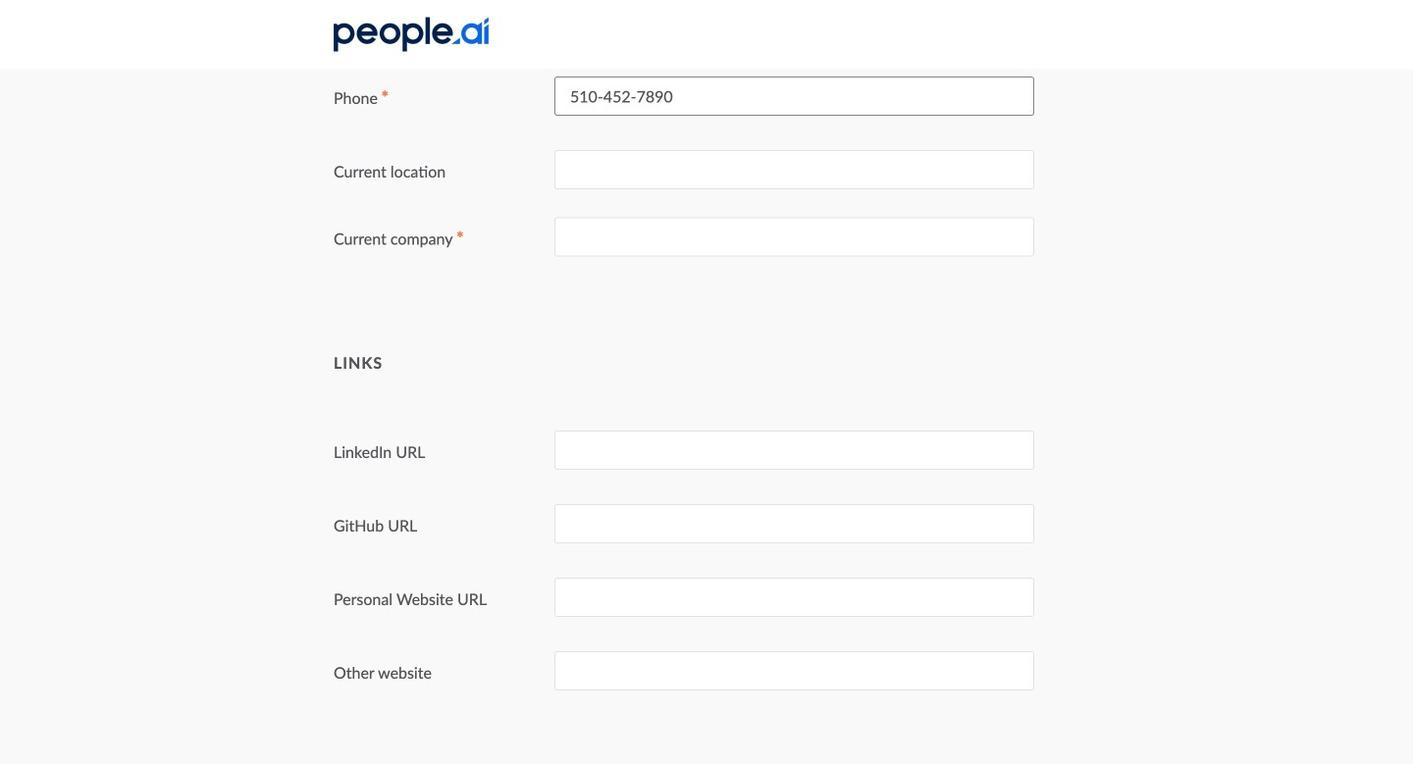 Task type: vqa. For each thing, say whether or not it's contained in the screenshot.
Add a cover letter or anything else you want to share. text field
no



Task type: locate. For each thing, give the bounding box(es) containing it.
None text field
[[554, 150, 1034, 190], [554, 217, 1034, 257], [554, 150, 1034, 190], [554, 217, 1034, 257]]

people.ai logo image
[[334, 17, 489, 52]]

None text field
[[554, 77, 1034, 116], [554, 431, 1034, 470], [554, 504, 1034, 544], [554, 578, 1034, 617], [554, 652, 1034, 691], [554, 77, 1034, 116], [554, 431, 1034, 470], [554, 504, 1034, 544], [554, 578, 1034, 617], [554, 652, 1034, 691]]

None email field
[[554, 3, 1034, 42]]



